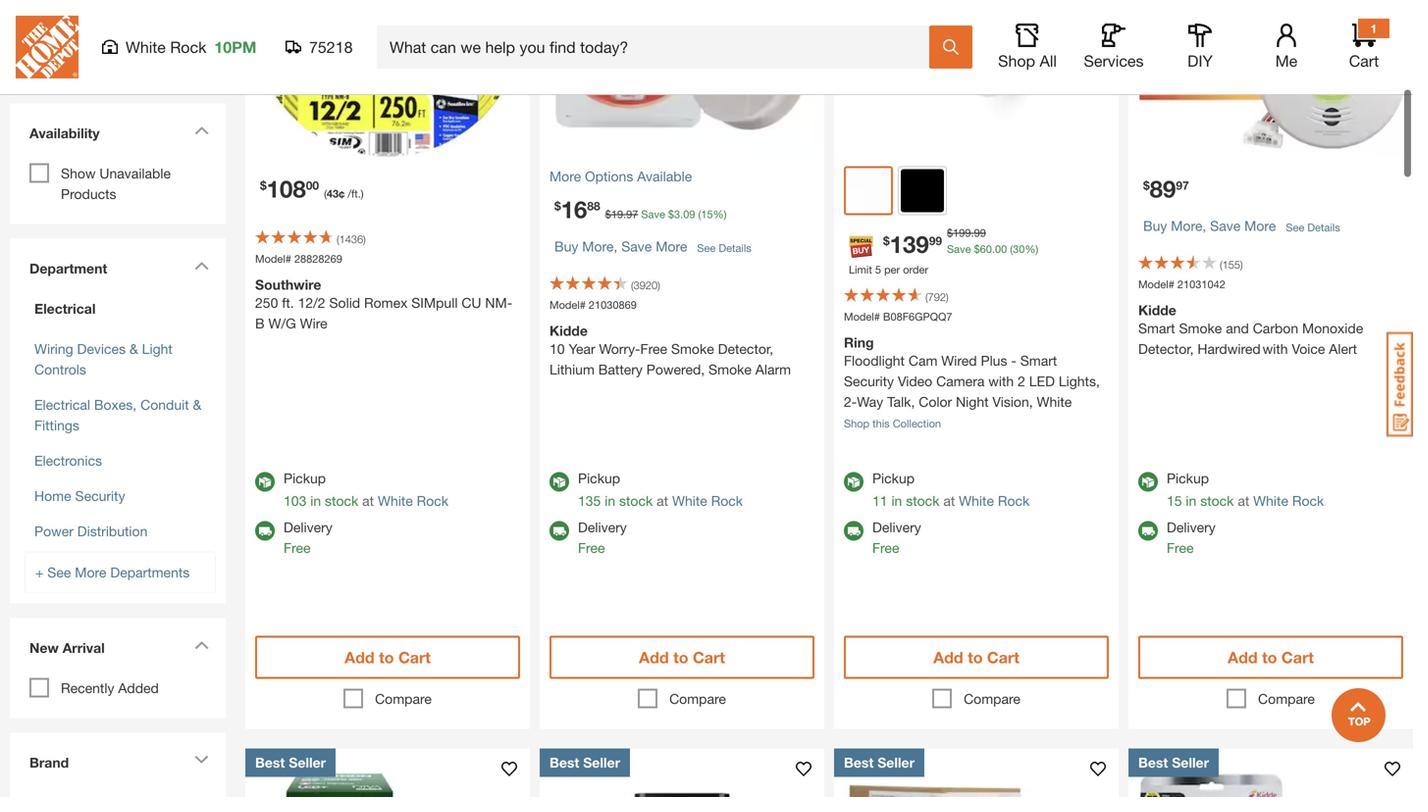 Task type: describe. For each thing, give the bounding box(es) containing it.
model# for model# b08f6gpqq7
[[844, 311, 880, 323]]

. right 88
[[623, 208, 626, 221]]

see details button for leftmost buy more, save more button
[[697, 230, 751, 266]]

) for ( 3920 )
[[658, 279, 660, 292]]

available for pickup image for 89
[[1138, 473, 1158, 492]]

pickup 135 in stock at white rock
[[578, 471, 743, 509]]

to for 103 in stock
[[379, 649, 394, 667]]

97 inside the $ 16 88 $ 19 . 97 save $ 3 . 09 ( 15 %)
[[626, 208, 638, 221]]

to for 15 in stock
[[1262, 649, 1277, 667]]

best for diva led+ dimmer switch for dimmable led and incandescent bulbs, 150-watt/single-pole or 3-way, white (dvcl-153pr-wh) image at the bottom left of page
[[255, 755, 285, 771]]

1 vertical spatial buy more, save more see details
[[554, 238, 751, 255]]

shop all
[[998, 52, 1057, 70]]

delivery for pickup 15 in stock at white rock
[[1167, 520, 1216, 536]]

kidde for 10
[[550, 323, 588, 339]]

compare for pickup 11 in stock at white rock
[[964, 691, 1020, 708]]

delivery for pickup 103 in stock at white rock
[[284, 520, 332, 536]]

cam
[[909, 353, 938, 369]]

shop all button
[[996, 24, 1059, 71]]

free inside kidde 10 year worry-free smoke detector, lithium battery powered, smoke alarm
[[640, 341, 667, 357]]

%) inside the $ 16 88 $ 19 . 97 save $ 3 . 09 ( 15 %)
[[713, 208, 727, 221]]

battery
[[598, 362, 643, 378]]

alarm
[[755, 362, 791, 378]]

792
[[928, 291, 946, 304]]

new
[[29, 640, 59, 657]]

wiring
[[34, 341, 73, 357]]

15 inside the $ 16 88 $ 19 . 97 save $ 3 . 09 ( 15 %)
[[701, 208, 713, 221]]

free for pickup 103 in stock at white rock
[[284, 540, 311, 556]]

10-year worry free smoke & carbon monoxide detector, lithium battery powered with photoelectric sensor image
[[1128, 749, 1413, 798]]

0 horizontal spatial buy more, save more button
[[554, 227, 687, 266]]

carbon
[[1253, 320, 1298, 337]]

delivery free for 15
[[1167, 520, 1216, 556]]

department link
[[20, 249, 216, 289]]

diy button
[[1169, 24, 1232, 71]]

shop inside ring floodlight cam wired plus - smart security video camera with 2 led lights, 2-way talk, color night vision, white shop this collection
[[844, 418, 870, 430]]

$ 108 00 ( 43 ¢ /ft. )
[[260, 175, 364, 203]]

floodlight cam wired plus - smart security video camera with 2 led lights, 2-way talk, color night vision, white image
[[834, 0, 1119, 157]]

delivery free for 135
[[578, 520, 627, 556]]

free 2-3 day delivery link
[[61, 15, 193, 31]]

ring
[[844, 335, 874, 351]]

pickup 15 in stock at white rock
[[1167, 471, 1324, 509]]

add to cart button for 135 in stock
[[550, 636, 814, 680]]

+ see more departments
[[35, 565, 190, 581]]

in for 11
[[891, 493, 902, 509]]

brand link
[[20, 743, 216, 789]]

add for 11 in stock
[[933, 649, 963, 667]]

floodlight
[[844, 353, 905, 369]]

2- inside ring floodlight cam wired plus - smart security video camera with 2 led lights, 2-way talk, color night vision, white shop this collection
[[844, 394, 857, 410]]

recently
[[61, 681, 114, 697]]

compare for pickup 103 in stock at white rock
[[375, 691, 432, 708]]

( 1436 )
[[337, 233, 366, 246]]

save up 155
[[1210, 218, 1241, 234]]

all
[[1040, 52, 1057, 70]]

alert
[[1329, 341, 1357, 357]]

boxes,
[[94, 397, 137, 413]]

year
[[569, 341, 595, 357]]

add to cart for 15 in stock
[[1228, 649, 1314, 667]]

devices
[[77, 341, 126, 357]]

diy
[[1187, 52, 1213, 70]]

28828269
[[294, 253, 342, 265]]

caret icon image for department
[[194, 262, 209, 270]]

seller for 10-year worry free smoke & carbon monoxide detector, lithium battery powered with photoelectric sensor
[[1172, 755, 1209, 771]]

19
[[611, 208, 623, 221]]

( 792 )
[[925, 291, 949, 304]]

16
[[561, 195, 587, 223]]

add to cart for 103 in stock
[[345, 649, 431, 667]]

same-day delivery link
[[61, 51, 178, 67]]

( inside $ 199 . 99 save $ 60 . 00 ( 30 %) limit 5 per order
[[1010, 243, 1013, 256]]

fittings
[[34, 418, 79, 434]]

see for right buy more, save more button
[[1286, 221, 1304, 234]]

options
[[585, 168, 633, 184]]

conduit
[[140, 397, 189, 413]]

delivery free for 11
[[872, 520, 921, 556]]

at for 11 in stock
[[943, 493, 955, 509]]

free for pickup 135 in stock at white rock
[[578, 540, 605, 556]]

. down more options available link
[[680, 208, 683, 221]]

ft.
[[282, 295, 294, 311]]

lights,
[[1059, 373, 1100, 390]]

0 vertical spatial day
[[116, 15, 140, 31]]

0 horizontal spatial see
[[47, 565, 71, 581]]

model# for model# 28828269
[[255, 253, 291, 265]]

per
[[884, 263, 900, 276]]

more, for leftmost buy more, save more button
[[582, 238, 618, 255]]

electrical boxes, conduit & fittings link
[[34, 397, 202, 434]]

best seller for the video doorbell - smart wireless wifi doorbell camera with built-in battery, 2-way talk, night vision, satin nickel image
[[550, 755, 620, 771]]

stock for 15 in stock
[[1200, 493, 1234, 509]]

recently added
[[61, 681, 159, 697]]

155
[[1222, 259, 1240, 271]]

pickup for 135
[[578, 471, 620, 487]]

monoxide
[[1302, 320, 1363, 337]]

model# for model# 21031042
[[1138, 278, 1175, 291]]

white rock 10pm
[[126, 38, 256, 56]]

in for 15
[[1186, 493, 1197, 509]]

home
[[34, 488, 71, 504]]

97 inside $ 89 97
[[1176, 179, 1189, 192]]

( 3920 )
[[631, 279, 660, 292]]

smart smoke and carbon monoxide detector, hardwired with voice alert image
[[1128, 0, 1413, 157]]

$ inside $ 89 97
[[1143, 179, 1150, 192]]

electrical for electrical
[[34, 301, 96, 317]]

in for 135
[[605, 493, 615, 509]]

powered,
[[646, 362, 705, 378]]

detector, for smart smoke and carbon monoxide detector, hardwired with voice alert
[[1138, 341, 1194, 357]]

nm-
[[485, 295, 512, 311]]

available shipping image for 139
[[844, 522, 864, 541]]

( inside the $ 16 88 $ 19 . 97 save $ 3 . 09 ( 15 %)
[[698, 208, 701, 221]]

2 vertical spatial smoke
[[709, 362, 752, 378]]

at for 103 in stock
[[362, 493, 374, 509]]

see details button for right buy more, save more button
[[1286, 210, 1340, 246]]

available shipping image for save
[[550, 522, 569, 541]]

light
[[142, 341, 173, 357]]

power distribution
[[34, 524, 148, 540]]

best seller for 10-year worry free smoke & carbon monoxide detector, lithium battery powered with photoelectric sensor
[[1138, 755, 1209, 771]]

more, for right buy more, save more button
[[1171, 218, 1206, 234]]

75218
[[309, 38, 353, 56]]

white for pickup 135 in stock at white rock
[[672, 493, 707, 509]]

rock for pickup 11 in stock at white rock
[[998, 493, 1030, 509]]

b
[[255, 316, 265, 332]]

1436
[[339, 233, 363, 246]]

plus
[[981, 353, 1007, 369]]

more options available
[[550, 168, 692, 184]]

available shipping image
[[1138, 522, 1158, 541]]

model# 21031042
[[1138, 278, 1226, 291]]

security inside ring floodlight cam wired plus - smart security video camera with 2 led lights, 2-way talk, color night vision, white shop this collection
[[844, 373, 894, 390]]

00 inside $ 108 00 ( 43 ¢ /ft. )
[[306, 179, 319, 192]]

wired
[[941, 353, 977, 369]]

white rock link for pickup 15 in stock at white rock
[[1253, 493, 1324, 509]]

caret icon image for brand
[[194, 756, 209, 765]]

more options available link
[[550, 166, 814, 187]]

limit
[[849, 263, 872, 276]]

availability link
[[20, 113, 216, 158]]

add to cart button for 11 in stock
[[844, 636, 1109, 680]]

smart inside kidde smart smoke and carbon monoxide detector, hardwired with voice alert
[[1138, 320, 1175, 337]]

$ 199 . 99 save $ 60 . 00 ( 30 %) limit 5 per order
[[849, 227, 1038, 276]]

pickup 11 in stock at white rock
[[872, 471, 1030, 509]]

model# 28828269
[[255, 253, 342, 265]]

caret icon image for availability
[[194, 126, 209, 135]]

services button
[[1082, 24, 1145, 71]]

unavailable
[[99, 165, 171, 182]]

save down the $ 16 88 $ 19 . 97 save $ 3 . 09 ( 15 %) at top
[[621, 238, 652, 255]]

southwire
[[255, 277, 321, 293]]

/ft.
[[348, 187, 361, 200]]

) for ( 1436 )
[[363, 233, 366, 246]]

3920
[[634, 279, 658, 292]]

) for ( 155 )
[[1240, 259, 1243, 271]]

shop inside button
[[998, 52, 1035, 70]]

pickup for 103
[[284, 471, 326, 487]]

. left 30
[[992, 243, 995, 256]]

to for 135 in stock
[[673, 649, 688, 667]]

smart inside ring floodlight cam wired plus - smart security video camera with 2 led lights, 2-way talk, color night vision, white shop this collection
[[1020, 353, 1057, 369]]

white image
[[848, 170, 889, 211]]

w/g
[[268, 316, 296, 332]]

white for pickup 15 in stock at white rock
[[1253, 493, 1288, 509]]

save inside $ 199 . 99 save $ 60 . 00 ( 30 %) limit 5 per order
[[947, 243, 971, 256]]

show unavailable products
[[61, 165, 171, 202]]

add to cart for 11 in stock
[[933, 649, 1019, 667]]

kidde 10 year worry-free smoke detector, lithium battery powered, smoke alarm
[[550, 323, 791, 378]]

1 horizontal spatial buy more, save more see details
[[1143, 218, 1340, 234]]

add for 103 in stock
[[345, 649, 375, 667]]

buy for right buy more, save more button
[[1143, 218, 1167, 234]]

10 year worry-free smoke detector, lithium battery powered, smoke alarm image
[[540, 0, 824, 157]]

color
[[919, 394, 952, 410]]

me button
[[1255, 24, 1318, 71]]

department
[[29, 261, 107, 277]]

solid
[[329, 295, 360, 311]]

1 available shipping image from the left
[[255, 522, 275, 541]]

smoke inside kidde smart smoke and carbon monoxide detector, hardwired with voice alert
[[1179, 320, 1222, 337]]

power distribution link
[[34, 524, 148, 540]]

-
[[1011, 353, 1016, 369]]



Task type: locate. For each thing, give the bounding box(es) containing it.
detector, inside kidde smart smoke and carbon monoxide detector, hardwired with voice alert
[[1138, 341, 1194, 357]]

night
[[956, 394, 989, 410]]

compare up the video doorbell - smart wireless wifi doorbell camera with built-in battery, 2-way talk, night vision, satin nickel image
[[669, 691, 726, 708]]

1 vertical spatial 2-
[[844, 394, 857, 410]]

electrical down department
[[34, 301, 96, 317]]

at inside the "pickup 15 in stock at white rock"
[[1238, 493, 1249, 509]]

buy more, save more see details up 155
[[1143, 218, 1340, 234]]

3 at from the left
[[943, 493, 955, 509]]

electrical up fittings
[[34, 397, 90, 413]]

show
[[61, 165, 96, 182]]

best for the video doorbell - smart wireless wifi doorbell camera with built-in battery, 2-way talk, night vision, satin nickel image
[[550, 755, 579, 771]]

caret icon image inside brand link
[[194, 756, 209, 765]]

this
[[873, 418, 890, 430]]

white for pickup 103 in stock at white rock
[[378, 493, 413, 509]]

0 vertical spatial kidde
[[1138, 302, 1176, 318]]

in inside pickup 135 in stock at white rock
[[605, 493, 615, 509]]

( inside $ 108 00 ( 43 ¢ /ft. )
[[324, 187, 327, 200]]

0 horizontal spatial 15
[[701, 208, 713, 221]]

1 electrical from the top
[[34, 301, 96, 317]]

99 inside $ 199 . 99 save $ 60 . 00 ( 30 %) limit 5 per order
[[974, 227, 986, 239]]

& inside 'wiring devices & light controls'
[[129, 341, 138, 357]]

250 ft. 12/2 solid romex simpull cu nm-b w/g wire image
[[245, 0, 530, 157]]

model# up ring
[[844, 311, 880, 323]]

0 horizontal spatial available shipping image
[[255, 522, 275, 541]]

1 horizontal spatial smart
[[1138, 320, 1175, 337]]

0 vertical spatial 3
[[105, 15, 112, 31]]

caret icon image inside department 'link'
[[194, 262, 209, 270]]

4 add to cart button from the left
[[1138, 636, 1403, 680]]

1 vertical spatial shop
[[844, 418, 870, 430]]

4 stock from the left
[[1200, 493, 1234, 509]]

kidde inside kidde 10 year worry-free smoke detector, lithium battery powered, smoke alarm
[[550, 323, 588, 339]]

1 detector, from the left
[[718, 341, 773, 357]]

1 vertical spatial 00
[[995, 243, 1007, 256]]

smoke left 'and'
[[1179, 320, 1222, 337]]

1 horizontal spatial 3
[[674, 208, 680, 221]]

pickup inside the "pickup 15 in stock at white rock"
[[1167, 471, 1209, 487]]

detector, down model# 21031042
[[1138, 341, 1194, 357]]

seller for firex smoke detector, hardwired with nine-v battery backup & front-load battery door, smoke alarm, 4-pack image
[[878, 755, 915, 771]]

00 right 60
[[995, 243, 1007, 256]]

0 vertical spatial buy more, save more see details
[[1143, 218, 1340, 234]]

free right available shipping icon
[[1167, 540, 1194, 556]]

order
[[903, 263, 928, 276]]

1 vertical spatial %)
[[1025, 243, 1038, 256]]

stock for 103 in stock
[[325, 493, 358, 509]]

free for pickup 15 in stock at white rock
[[1167, 540, 1194, 556]]

3 best from the left
[[844, 755, 874, 771]]

0 horizontal spatial %)
[[713, 208, 727, 221]]

to for 11 in stock
[[968, 649, 983, 667]]

stock for 11 in stock
[[906, 493, 940, 509]]

2 to from the left
[[673, 649, 688, 667]]

at inside pickup 103 in stock at white rock
[[362, 493, 374, 509]]

caret icon image inside availability link
[[194, 126, 209, 135]]

3 up same-day delivery link
[[105, 15, 112, 31]]

+ see more departments link
[[25, 552, 216, 594]]

4 compare from the left
[[1258, 691, 1315, 708]]

white inside pickup 11 in stock at white rock
[[959, 493, 994, 509]]

( up 28828269
[[337, 233, 339, 246]]

model# left 21030869
[[550, 299, 586, 312]]

delivery free right available shipping icon
[[1167, 520, 1216, 556]]

see
[[1286, 221, 1304, 234], [697, 242, 716, 254], [47, 565, 71, 581]]

1 vertical spatial security
[[75, 488, 125, 504]]

electrical for electrical boxes, conduit & fittings
[[34, 397, 90, 413]]

88
[[587, 199, 600, 213]]

model# left 21031042 in the top right of the page
[[1138, 278, 1175, 291]]

75218 button
[[286, 37, 353, 57]]

1 best seller from the left
[[255, 755, 326, 771]]

0 horizontal spatial 3
[[105, 15, 112, 31]]

southwire 250 ft. 12/2 solid romex simpull cu nm- b w/g wire
[[255, 277, 512, 332]]

diva led+ dimmer switch for dimmable led and incandescent bulbs, 150-watt/single-pole or 3-way, white (dvcl-153pr-wh) image
[[245, 749, 530, 798]]

day down free 2-3 day delivery at the left of the page
[[102, 51, 125, 67]]

1 compare from the left
[[375, 691, 432, 708]]

$ inside $ 108 00 ( 43 ¢ /ft. )
[[260, 179, 267, 192]]

1 add to cart button from the left
[[255, 636, 520, 680]]

3 add from the left
[[933, 649, 963, 667]]

0 vertical spatial electrical
[[34, 301, 96, 317]]

compare for pickup 135 in stock at white rock
[[669, 691, 726, 708]]

4 add from the left
[[1228, 649, 1258, 667]]

free down 103
[[284, 540, 311, 556]]

1 white rock link from the left
[[378, 493, 449, 509]]

model# b08f6gpqq7
[[844, 311, 952, 323]]

1 horizontal spatial 99
[[974, 227, 986, 239]]

1 horizontal spatial 00
[[995, 243, 1007, 256]]

best seller for firex smoke detector, hardwired with nine-v battery backup & front-load battery door, smoke alarm, 4-pack image
[[844, 755, 915, 771]]

rock inside pickup 103 in stock at white rock
[[417, 493, 449, 509]]

in inside the "pickup 15 in stock at white rock"
[[1186, 493, 1197, 509]]

at inside pickup 11 in stock at white rock
[[943, 493, 955, 509]]

shop left "this"
[[844, 418, 870, 430]]

3 delivery free from the left
[[872, 520, 921, 556]]

rock for pickup 15 in stock at white rock
[[1292, 493, 1324, 509]]

0 vertical spatial 97
[[1176, 179, 1189, 192]]

1 horizontal spatial %)
[[1025, 243, 1038, 256]]

2 seller from the left
[[583, 755, 620, 771]]

4 add to cart from the left
[[1228, 649, 1314, 667]]

0 vertical spatial see
[[1286, 221, 1304, 234]]

1 vertical spatial 3
[[674, 208, 680, 221]]

1 vertical spatial more,
[[582, 238, 618, 255]]

rock inside pickup 135 in stock at white rock
[[711, 493, 743, 509]]

11
[[872, 493, 888, 509]]

0 vertical spatial &
[[129, 341, 138, 357]]

3 to from the left
[[968, 649, 983, 667]]

1 horizontal spatial security
[[844, 373, 894, 390]]

& right conduit at left
[[193, 397, 202, 413]]

seller
[[289, 755, 326, 771], [583, 755, 620, 771], [878, 755, 915, 771], [1172, 755, 1209, 771]]

2 stock from the left
[[619, 493, 653, 509]]

3 best seller from the left
[[844, 755, 915, 771]]

60
[[980, 243, 992, 256]]

1 vertical spatial 15
[[1167, 493, 1182, 509]]

more, down 19
[[582, 238, 618, 255]]

3
[[105, 15, 112, 31], [674, 208, 680, 221]]

4 white rock link from the left
[[1253, 493, 1324, 509]]

stock for 135 in stock
[[619, 493, 653, 509]]

delivery for pickup 135 in stock at white rock
[[578, 520, 627, 536]]

2 add from the left
[[639, 649, 669, 667]]

with
[[988, 373, 1014, 390]]

0 vertical spatial 00
[[306, 179, 319, 192]]

caret icon image for new arrival
[[194, 641, 209, 650]]

0 vertical spatial 2-
[[92, 15, 105, 31]]

electronics
[[34, 453, 102, 469]]

new arrival
[[29, 640, 105, 657]]

1 horizontal spatial detector,
[[1138, 341, 1194, 357]]

1 horizontal spatial available for pickup image
[[844, 473, 864, 492]]

availability
[[29, 125, 100, 141]]

more, down $ 89 97
[[1171, 218, 1206, 234]]

.
[[623, 208, 626, 221], [680, 208, 683, 221], [971, 227, 974, 239], [992, 243, 995, 256]]

0 vertical spatial security
[[844, 373, 894, 390]]

free up "same-"
[[61, 15, 88, 31]]

cart for pickup 15 in stock at white rock
[[1282, 649, 1314, 667]]

99 inside $ 139 99
[[929, 234, 942, 248]]

2 horizontal spatial available shipping image
[[844, 522, 864, 541]]

delivery right available shipping icon
[[1167, 520, 1216, 536]]

delivery down the 135
[[578, 520, 627, 536]]

best for firex smoke detector, hardwired with nine-v battery backup & front-load battery door, smoke alarm, 4-pack image
[[844, 755, 874, 771]]

1 vertical spatial buy
[[554, 238, 578, 255]]

30
[[1013, 243, 1025, 256]]

1 vertical spatial &
[[193, 397, 202, 413]]

stock inside pickup 135 in stock at white rock
[[619, 493, 653, 509]]

electronics link
[[34, 453, 102, 469]]

0 vertical spatial 15
[[701, 208, 713, 221]]

0 horizontal spatial buy more, save more see details
[[554, 238, 751, 255]]

0 horizontal spatial 97
[[626, 208, 638, 221]]

21031042
[[1177, 278, 1226, 291]]

white inside pickup 135 in stock at white rock
[[672, 493, 707, 509]]

4 at from the left
[[1238, 493, 1249, 509]]

free for pickup 11 in stock at white rock
[[872, 540, 899, 556]]

0 horizontal spatial shop
[[844, 418, 870, 430]]

0 horizontal spatial more,
[[582, 238, 618, 255]]

the home depot logo image
[[16, 16, 79, 79]]

same-day delivery
[[61, 51, 178, 67]]

ring floodlight cam wired plus - smart security video camera with 2 led lights, 2-way talk, color night vision, white shop this collection
[[844, 335, 1100, 430]]

4 best from the left
[[1138, 755, 1168, 771]]

0 vertical spatial details
[[1307, 221, 1340, 234]]

3 compare from the left
[[964, 691, 1020, 708]]

1 in from the left
[[310, 493, 321, 509]]

caret icon image
[[194, 126, 209, 135], [194, 262, 209, 270], [194, 641, 209, 650], [194, 756, 209, 765]]

1 vertical spatial see
[[697, 242, 716, 254]]

(
[[324, 187, 327, 200], [698, 208, 701, 221], [337, 233, 339, 246], [1010, 243, 1013, 256], [1220, 259, 1222, 271], [631, 279, 634, 292], [925, 291, 928, 304]]

1 horizontal spatial available shipping image
[[550, 522, 569, 541]]

3 add to cart from the left
[[933, 649, 1019, 667]]

buy more, save more see details down the $ 16 88 $ 19 . 97 save $ 3 . 09 ( 15 %) at top
[[554, 238, 751, 255]]

108
[[267, 175, 306, 203]]

1 pickup from the left
[[284, 471, 326, 487]]

save inside the $ 16 88 $ 19 . 97 save $ 3 . 09 ( 15 %)
[[641, 208, 665, 221]]

save
[[641, 208, 665, 221], [1210, 218, 1241, 234], [621, 238, 652, 255], [947, 243, 971, 256]]

best seller for diva led+ dimmer switch for dimmable led and incandescent bulbs, 150-watt/single-pole or 3-way, white (dvcl-153pr-wh) image at the bottom left of page
[[255, 755, 326, 771]]

best for 10-year worry free smoke & carbon monoxide detector, lithium battery powered with photoelectric sensor
[[1138, 755, 1168, 771]]

seller for diva led+ dimmer switch for dimmable led and incandescent bulbs, 150-watt/single-pole or 3-way, white (dvcl-153pr-wh) image at the bottom left of page
[[289, 755, 326, 771]]

%) right 60
[[1025, 243, 1038, 256]]

day
[[116, 15, 140, 31], [102, 51, 125, 67]]

model# for model# 21030869
[[550, 299, 586, 312]]

4 best seller from the left
[[1138, 755, 1209, 771]]

1 vertical spatial 97
[[626, 208, 638, 221]]

2 horizontal spatial see
[[1286, 221, 1304, 234]]

1 horizontal spatial details
[[1307, 221, 1340, 234]]

kidde for smart
[[1138, 302, 1176, 318]]

( left ¢ at top
[[324, 187, 327, 200]]

0 vertical spatial shop
[[998, 52, 1035, 70]]

0 horizontal spatial detector,
[[718, 341, 773, 357]]

4 pickup from the left
[[1167, 471, 1209, 487]]

smoke left alarm
[[709, 362, 752, 378]]

3 seller from the left
[[878, 755, 915, 771]]

3 inside the $ 16 88 $ 19 . 97 save $ 3 . 09 ( 15 %)
[[674, 208, 680, 221]]

buy
[[1143, 218, 1167, 234], [554, 238, 578, 255]]

video doorbell - smart wireless wifi doorbell camera with built-in battery, 2-way talk, night vision, satin nickel image
[[540, 749, 824, 798]]

stock inside pickup 103 in stock at white rock
[[325, 493, 358, 509]]

1 horizontal spatial buy
[[1143, 218, 1167, 234]]

add for 15 in stock
[[1228, 649, 1258, 667]]

2 add to cart from the left
[[639, 649, 725, 667]]

rock for pickup 103 in stock at white rock
[[417, 493, 449, 509]]

security up power distribution link
[[75, 488, 125, 504]]

00 inside $ 199 . 99 save $ 60 . 00 ( 30 %) limit 5 per order
[[995, 243, 1007, 256]]

1 vertical spatial day
[[102, 51, 125, 67]]

led
[[1029, 373, 1055, 390]]

delivery free down the 135
[[578, 520, 627, 556]]

1 seller from the left
[[289, 755, 326, 771]]

0 horizontal spatial 99
[[929, 234, 942, 248]]

cu
[[462, 295, 481, 311]]

white rock link
[[378, 493, 449, 509], [672, 493, 743, 509], [959, 493, 1030, 509], [1253, 493, 1324, 509]]

rock inside the "pickup 15 in stock at white rock"
[[1292, 493, 1324, 509]]

pickup inside pickup 135 in stock at white rock
[[578, 471, 620, 487]]

compare up diva led+ dimmer switch for dimmable led and incandescent bulbs, 150-watt/single-pole or 3-way, white (dvcl-153pr-wh) image at the bottom left of page
[[375, 691, 432, 708]]

pickup for 11
[[872, 471, 915, 487]]

buy down '89'
[[1143, 218, 1167, 234]]

rock for pickup 135 in stock at white rock
[[711, 493, 743, 509]]

details for see details dropdown button related to leftmost buy more, save more button
[[719, 242, 751, 254]]

1 delivery free from the left
[[284, 520, 332, 556]]

3 add to cart button from the left
[[844, 636, 1109, 680]]

day up same-day delivery link
[[116, 15, 140, 31]]

1 horizontal spatial &
[[193, 397, 202, 413]]

2 delivery free from the left
[[578, 520, 627, 556]]

white inside the "pickup 15 in stock at white rock"
[[1253, 493, 1288, 509]]

talk,
[[887, 394, 915, 410]]

wiring devices & light controls
[[34, 341, 173, 378]]

seller for the video doorbell - smart wireless wifi doorbell camera with built-in battery, 2-way talk, night vision, satin nickel image
[[583, 755, 620, 771]]

model# up southwire
[[255, 253, 291, 265]]

show unavailable products link
[[61, 165, 171, 202]]

controls
[[34, 362, 86, 378]]

0 horizontal spatial 00
[[306, 179, 319, 192]]

delivery down free 2-3 day delivery "link"
[[129, 51, 178, 67]]

( right 60
[[1010, 243, 1013, 256]]

added
[[118, 681, 159, 697]]

white for pickup 11 in stock at white rock
[[959, 493, 994, 509]]

2 vertical spatial see
[[47, 565, 71, 581]]

1
[[1371, 22, 1377, 35]]

0 horizontal spatial security
[[75, 488, 125, 504]]

10pm
[[214, 38, 256, 56]]

details for see details dropdown button associated with right buy more, save more button
[[1307, 221, 1340, 234]]

available for pickup image
[[255, 473, 275, 492], [844, 473, 864, 492], [1138, 473, 1158, 492]]

detector, inside kidde 10 year worry-free smoke detector, lithium battery powered, smoke alarm
[[718, 341, 773, 357]]

1 horizontal spatial 2-
[[844, 394, 857, 410]]

$ inside $ 139 99
[[883, 234, 890, 248]]

electrical inside electrical boxes, conduit & fittings
[[34, 397, 90, 413]]

shop left all
[[998, 52, 1035, 70]]

99 left the 199
[[929, 234, 942, 248]]

add to cart button for 103 in stock
[[255, 636, 520, 680]]

1 stock from the left
[[325, 493, 358, 509]]

2 compare from the left
[[669, 691, 726, 708]]

2- up "same-"
[[92, 15, 105, 31]]

kidde inside kidde smart smoke and carbon monoxide detector, hardwired with voice alert
[[1138, 302, 1176, 318]]

& inside electrical boxes, conduit & fittings
[[193, 397, 202, 413]]

delivery free for 103
[[284, 520, 332, 556]]

cart for pickup 11 in stock at white rock
[[987, 649, 1019, 667]]

0 horizontal spatial kidde
[[550, 323, 588, 339]]

in for 103
[[310, 493, 321, 509]]

free
[[61, 15, 88, 31], [640, 341, 667, 357], [284, 540, 311, 556], [578, 540, 605, 556], [872, 540, 899, 556], [1167, 540, 1194, 556]]

1 at from the left
[[362, 493, 374, 509]]

firex smoke detector, hardwired with nine-v battery backup & front-load battery door, smoke alarm, 4-pack image
[[834, 749, 1119, 798]]

( up 21031042 in the top right of the page
[[1220, 259, 1222, 271]]

& left light
[[129, 341, 138, 357]]

0 vertical spatial more,
[[1171, 218, 1206, 234]]

3 in from the left
[[891, 493, 902, 509]]

2 best seller from the left
[[550, 755, 620, 771]]

4 in from the left
[[1186, 493, 1197, 509]]

1 horizontal spatial shop
[[998, 52, 1035, 70]]

delivery free down 103
[[284, 520, 332, 556]]

buy for leftmost buy more, save more button
[[554, 238, 578, 255]]

security up the way
[[844, 373, 894, 390]]

more
[[550, 168, 581, 184], [1244, 218, 1276, 234], [656, 238, 687, 255], [75, 565, 106, 581]]

1 caret icon image from the top
[[194, 126, 209, 135]]

0 horizontal spatial see details button
[[697, 230, 751, 266]]

0 horizontal spatial available for pickup image
[[255, 473, 275, 492]]

available shipping image
[[255, 522, 275, 541], [550, 522, 569, 541], [844, 522, 864, 541]]

add to cart
[[345, 649, 431, 667], [639, 649, 725, 667], [933, 649, 1019, 667], [1228, 649, 1314, 667]]

white inside pickup 103 in stock at white rock
[[378, 493, 413, 509]]

cart for pickup 103 in stock at white rock
[[398, 649, 431, 667]]

delivery free down "11"
[[872, 520, 921, 556]]

0 horizontal spatial details
[[719, 242, 751, 254]]

delivery free
[[284, 520, 332, 556], [578, 520, 627, 556], [872, 520, 921, 556], [1167, 520, 1216, 556]]

to
[[379, 649, 394, 667], [673, 649, 688, 667], [968, 649, 983, 667], [1262, 649, 1277, 667]]

smart down model# 21031042
[[1138, 320, 1175, 337]]

1 horizontal spatial see
[[697, 242, 716, 254]]

kidde down model# 21031042
[[1138, 302, 1176, 318]]

2 caret icon image from the top
[[194, 262, 209, 270]]

add to cart button for 15 in stock
[[1138, 636, 1403, 680]]

1 vertical spatial smart
[[1020, 353, 1057, 369]]

3 available for pickup image from the left
[[1138, 473, 1158, 492]]

2 horizontal spatial available for pickup image
[[1138, 473, 1158, 492]]

1 vertical spatial kidde
[[550, 323, 588, 339]]

kidde
[[1138, 302, 1176, 318], [550, 323, 588, 339]]

detector, up alarm
[[718, 341, 773, 357]]

2 in from the left
[[605, 493, 615, 509]]

1 horizontal spatial buy more, save more button
[[1143, 207, 1276, 246]]

3 left 09 on the top left of page
[[674, 208, 680, 221]]

smart up 'led'
[[1020, 353, 1057, 369]]

. right $ 139 99 at top right
[[971, 227, 974, 239]]

1 horizontal spatial kidde
[[1138, 302, 1176, 318]]

0 vertical spatial buy
[[1143, 218, 1167, 234]]

4 seller from the left
[[1172, 755, 1209, 771]]

white rock link for pickup 11 in stock at white rock
[[959, 493, 1030, 509]]

at for 15 in stock
[[1238, 493, 1249, 509]]

at inside pickup 135 in stock at white rock
[[657, 493, 668, 509]]

kidde up 10 at the left top of page
[[550, 323, 588, 339]]

pickup for 15
[[1167, 471, 1209, 487]]

delivery down "11"
[[872, 520, 921, 536]]

1 horizontal spatial see details button
[[1286, 210, 1340, 246]]

99
[[974, 227, 986, 239], [929, 234, 942, 248]]

save right 19
[[641, 208, 665, 221]]

buy more, save more button down 19
[[554, 227, 687, 266]]

free down the 135
[[578, 540, 605, 556]]

romex
[[364, 295, 408, 311]]

15
[[701, 208, 713, 221], [1167, 493, 1182, 509]]

delivery up white rock 10pm
[[144, 15, 193, 31]]

electrical boxes, conduit & fittings
[[34, 397, 202, 434]]

0 vertical spatial smart
[[1138, 320, 1175, 337]]

2 detector, from the left
[[1138, 341, 1194, 357]]

save down the 199
[[947, 243, 971, 256]]

add to cart for 135 in stock
[[639, 649, 725, 667]]

see for leftmost buy more, save more button
[[697, 242, 716, 254]]

delivery down 103
[[284, 520, 332, 536]]

feedback link image
[[1387, 332, 1413, 438]]

2 electrical from the top
[[34, 397, 90, 413]]

buy more, save more button up 155
[[1143, 207, 1276, 246]]

3 available shipping image from the left
[[844, 522, 864, 541]]

2 available for pickup image from the left
[[844, 473, 864, 492]]

0 horizontal spatial &
[[129, 341, 138, 357]]

1 vertical spatial details
[[719, 242, 751, 254]]

2
[[1018, 373, 1025, 390]]

0 horizontal spatial 2-
[[92, 15, 105, 31]]

available for pickup image for 108
[[255, 473, 275, 492]]

caret icon image inside new arrival link
[[194, 641, 209, 650]]

1 horizontal spatial 15
[[1167, 493, 1182, 509]]

stock inside the "pickup 15 in stock at white rock"
[[1200, 493, 1234, 509]]

in inside pickup 103 in stock at white rock
[[310, 493, 321, 509]]

available for pickup image
[[550, 473, 569, 492]]

2 best from the left
[[550, 755, 579, 771]]

compare up 10-year worry free smoke & carbon monoxide detector, lithium battery powered with photoelectric sensor
[[1258, 691, 1315, 708]]

recently added link
[[61, 681, 159, 697]]

2 available shipping image from the left
[[550, 522, 569, 541]]

free down "11"
[[872, 540, 899, 556]]

99 up 60
[[974, 227, 986, 239]]

stock inside pickup 11 in stock at white rock
[[906, 493, 940, 509]]

3 stock from the left
[[906, 493, 940, 509]]

( up "b08f6gpqq7"
[[925, 291, 928, 304]]

1 available for pickup image from the left
[[255, 473, 275, 492]]

stock
[[325, 493, 358, 509], [619, 493, 653, 509], [906, 493, 940, 509], [1200, 493, 1234, 509]]

97
[[1176, 179, 1189, 192], [626, 208, 638, 221]]

detector, for 10 year worry-free smoke detector, lithium battery powered, smoke alarm
[[718, 341, 773, 357]]

21030869
[[589, 299, 637, 312]]

%) inside $ 199 . 99 save $ 60 . 00 ( 30 %) limit 5 per order
[[1025, 243, 1038, 256]]

white rock link for pickup 103 in stock at white rock
[[378, 493, 449, 509]]

1 vertical spatial electrical
[[34, 397, 90, 413]]

+
[[35, 565, 44, 581]]

collection
[[893, 418, 941, 430]]

( up 21030869
[[631, 279, 634, 292]]

at for 135 in stock
[[657, 493, 668, 509]]

free up powered,
[[640, 341, 667, 357]]

black image
[[901, 169, 944, 212]]

4 caret icon image from the top
[[194, 756, 209, 765]]

0 vertical spatial %)
[[713, 208, 727, 221]]

white inside ring floodlight cam wired plus - smart security video camera with 2 led lights, 2-way talk, color night vision, white shop this collection
[[1037, 394, 1072, 410]]

4 delivery free from the left
[[1167, 520, 1216, 556]]

3 pickup from the left
[[872, 471, 915, 487]]

way
[[857, 394, 883, 410]]

1 add to cart from the left
[[345, 649, 431, 667]]

2-
[[92, 15, 105, 31], [844, 394, 857, 410]]

in inside pickup 11 in stock at white rock
[[891, 493, 902, 509]]

lithium
[[550, 362, 595, 378]]

1 best from the left
[[255, 755, 285, 771]]

compare for pickup 15 in stock at white rock
[[1258, 691, 1315, 708]]

0 vertical spatial smoke
[[1179, 320, 1222, 337]]

) inside $ 108 00 ( 43 ¢ /ft. )
[[361, 187, 364, 200]]

15 inside the "pickup 15 in stock at white rock"
[[1167, 493, 1182, 509]]

more,
[[1171, 218, 1206, 234], [582, 238, 618, 255]]

1 vertical spatial smoke
[[671, 341, 714, 357]]

products
[[61, 186, 116, 202]]

smoke
[[1179, 320, 1222, 337], [671, 341, 714, 357], [709, 362, 752, 378]]

0 horizontal spatial smart
[[1020, 353, 1057, 369]]

arrival
[[63, 640, 105, 657]]

kidde smart smoke and carbon monoxide detector, hardwired with voice alert
[[1138, 302, 1363, 357]]

3 caret icon image from the top
[[194, 641, 209, 650]]

1 horizontal spatial 97
[[1176, 179, 1189, 192]]

shop this collection link
[[844, 418, 941, 430]]

0 horizontal spatial buy
[[554, 238, 578, 255]]

2 add to cart button from the left
[[550, 636, 814, 680]]

%) right 09 on the top left of page
[[713, 208, 727, 221]]

pickup inside pickup 11 in stock at white rock
[[872, 471, 915, 487]]

hardwired with
[[1198, 341, 1288, 357]]

wire
[[300, 316, 327, 332]]

09
[[683, 208, 695, 221]]

pickup inside pickup 103 in stock at white rock
[[284, 471, 326, 487]]

2 pickup from the left
[[578, 471, 620, 487]]

details
[[1307, 221, 1340, 234], [719, 242, 751, 254]]

2- up shop this collection link
[[844, 394, 857, 410]]

rock inside pickup 11 in stock at white rock
[[998, 493, 1030, 509]]

simpull
[[411, 295, 458, 311]]

buy down 16
[[554, 238, 578, 255]]

home security link
[[34, 488, 125, 504]]

4 to from the left
[[1262, 649, 1277, 667]]

What can we help you find today? search field
[[390, 26, 928, 68]]

camera
[[936, 373, 985, 390]]

2 at from the left
[[657, 493, 668, 509]]

1 horizontal spatial more,
[[1171, 218, 1206, 234]]

1 add from the left
[[345, 649, 375, 667]]

103
[[284, 493, 307, 509]]

cart for pickup 135 in stock at white rock
[[693, 649, 725, 667]]

2 white rock link from the left
[[672, 493, 743, 509]]

power
[[34, 524, 74, 540]]

3 white rock link from the left
[[959, 493, 1030, 509]]

home security
[[34, 488, 125, 504]]

best seller
[[255, 755, 326, 771], [550, 755, 620, 771], [844, 755, 915, 771], [1138, 755, 1209, 771]]

00 left 43
[[306, 179, 319, 192]]

in
[[310, 493, 321, 509], [605, 493, 615, 509], [891, 493, 902, 509], [1186, 493, 1197, 509]]

smoke up powered,
[[671, 341, 714, 357]]

1 to from the left
[[379, 649, 394, 667]]

delivery for pickup 11 in stock at white rock
[[872, 520, 921, 536]]

135
[[578, 493, 601, 509]]

( right 09 on the top left of page
[[698, 208, 701, 221]]

compare up firex smoke detector, hardwired with nine-v battery backup & front-load battery door, smoke alarm, 4-pack image
[[964, 691, 1020, 708]]

) for ( 792 )
[[946, 291, 949, 304]]

white rock link for pickup 135 in stock at white rock
[[672, 493, 743, 509]]



Task type: vqa. For each thing, say whether or not it's contained in the screenshot.
bottommost '%)'
yes



